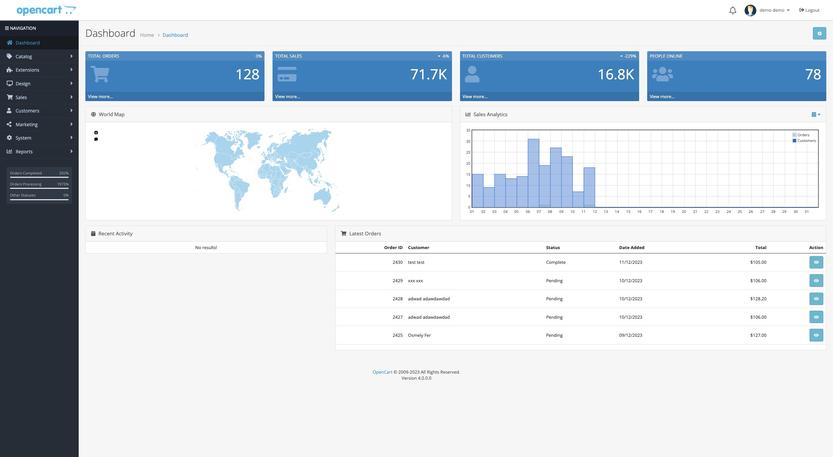 Task type: vqa. For each thing, say whether or not it's contained in the screenshot.


Task type: locate. For each thing, give the bounding box(es) containing it.
1 - from the left
[[442, 53, 443, 59]]

1 horizontal spatial demo
[[773, 7, 785, 13]]

map
[[114, 111, 125, 117]]

latest orders
[[348, 230, 381, 237]]

0 horizontal spatial 20
[[466, 161, 471, 166]]

customers
[[477, 53, 503, 59], [14, 108, 39, 114], [798, 138, 816, 143]]

0% for orders
[[256, 53, 262, 59]]

08
[[548, 209, 552, 214]]

view more... link for 71.7k
[[275, 94, 300, 100]]

1 10/12/2023 from the top
[[620, 278, 643, 284]]

dashboard up catalog
[[14, 40, 40, 46]]

0 horizontal spatial sales
[[14, 94, 27, 100]]

adawdawdad up fer
[[423, 314, 450, 320]]

1 vertical spatial adwad
[[408, 314, 422, 320]]

3 10/12/2023 from the top
[[620, 314, 643, 320]]

date
[[620, 244, 630, 250]]

statuses
[[21, 193, 36, 198]]

osmely fer
[[408, 332, 431, 338]]

3 view image from the top
[[814, 315, 819, 319]]

reports link
[[0, 145, 79, 158]]

4 view image from the top
[[814, 333, 819, 338]]

2 - from the left
[[624, 53, 626, 59]]

activity
[[116, 230, 133, 237]]

10 left 11
[[571, 209, 575, 214]]

1 vertical spatial $106.00
[[751, 314, 767, 320]]

2429
[[393, 278, 403, 284]]

0 horizontal spatial caret down image
[[438, 54, 441, 58]]

0
[[468, 205, 471, 210]]

25 down 35
[[466, 150, 471, 155]]

calendar alt image
[[812, 112, 817, 117]]

13
[[604, 209, 608, 214]]

0% down 1973%
[[64, 193, 69, 198]]

dashboard up total orders
[[85, 26, 136, 40]]

03
[[493, 209, 497, 214]]

demo right the demo demo icon
[[760, 7, 772, 13]]

1 vertical spatial 15
[[627, 209, 631, 214]]

0 vertical spatial 10
[[466, 183, 471, 188]]

1 vertical spatial 20
[[682, 209, 686, 214]]

10/12/2023 for 2428
[[620, 296, 643, 302]]

- up 16.8k
[[624, 53, 626, 59]]

0 horizontal spatial 30
[[466, 139, 471, 144]]

0 vertical spatial adwad adawdawdad
[[408, 296, 450, 302]]

1 horizontal spatial test
[[417, 259, 425, 265]]

2 adwad adawdawdad from the top
[[408, 314, 450, 320]]

total for 16.8k
[[463, 53, 476, 59]]

adawdawdad for 2428
[[423, 296, 450, 302]]

dashboard link right home
[[163, 31, 188, 38]]

2 xxx from the left
[[416, 278, 423, 284]]

2 vertical spatial 10/12/2023
[[620, 314, 643, 320]]

view image for xxx xxx
[[814, 279, 819, 283]]

10 up 5
[[466, 183, 471, 188]]

analytics
[[487, 111, 508, 117]]

caret down image left the sign out alt icon at top right
[[786, 8, 791, 12]]

1 vertical spatial 0%
[[64, 193, 69, 198]]

orders
[[102, 53, 119, 59], [798, 132, 810, 137], [10, 170, 22, 175], [10, 182, 22, 187], [365, 230, 381, 237]]

1 view more... from the left
[[88, 94, 113, 100]]

test right 2430
[[408, 259, 416, 265]]

0 vertical spatial adawdawdad
[[423, 296, 450, 302]]

version
[[402, 375, 417, 381]]

1 horizontal spatial -
[[624, 53, 626, 59]]

adwad for 2428
[[408, 296, 422, 302]]

adwad adawdawdad up fer
[[408, 314, 450, 320]]

0 vertical spatial 10/12/2023
[[620, 278, 643, 284]]

extensions
[[14, 67, 39, 73]]

developer setting image
[[818, 31, 822, 36]]

1 vertical spatial customers
[[14, 108, 39, 114]]

home
[[140, 31, 154, 38]]

1 adwad from the top
[[408, 296, 422, 302]]

rights
[[427, 369, 439, 375]]

$106.00 up $128.20
[[751, 278, 767, 284]]

adwad adawdawdad for 2427
[[408, 314, 450, 320]]

2 more... from the left
[[286, 94, 300, 100]]

1 horizontal spatial 10
[[571, 209, 575, 214]]

1 horizontal spatial xxx
[[416, 278, 423, 284]]

2 caret down image from the left
[[620, 54, 623, 58]]

$106.00 for adawdawdad
[[751, 314, 767, 320]]

no results!
[[195, 244, 217, 250]]

adawdawdad down xxx xxx
[[423, 296, 450, 302]]

fer
[[425, 332, 431, 338]]

adwad right "2427"
[[408, 314, 422, 320]]

home image
[[7, 40, 13, 45]]

design link
[[0, 77, 79, 90]]

0 horizontal spatial 0%
[[64, 193, 69, 198]]

test down customer at bottom
[[417, 259, 425, 265]]

11
[[582, 209, 586, 214]]

1 vertical spatial 10/12/2023
[[620, 296, 643, 302]]

1 horizontal spatial 25
[[738, 209, 742, 214]]

orders for orders completed
[[10, 170, 22, 175]]

caret down image left 229%
[[620, 54, 623, 58]]

2 adawdawdad from the top
[[423, 314, 450, 320]]

xxx down test test
[[416, 278, 423, 284]]

view more... link for 78
[[650, 94, 675, 100]]

1 xxx from the left
[[408, 278, 415, 284]]

id
[[398, 244, 403, 250]]

292%
[[59, 170, 69, 175]]

1 adawdawdad from the top
[[423, 296, 450, 302]]

tag image
[[7, 54, 13, 59]]

0 vertical spatial adwad
[[408, 296, 422, 302]]

customers link
[[0, 104, 79, 117]]

more...
[[99, 94, 113, 100], [286, 94, 300, 100], [473, 94, 488, 100], [661, 94, 675, 100]]

0% for statuses
[[64, 193, 69, 198]]

0 vertical spatial 15
[[466, 172, 471, 177]]

2 $106.00 from the top
[[751, 314, 767, 320]]

dashboard link
[[163, 31, 188, 38], [0, 36, 79, 50]]

1 vertical spatial 30
[[794, 209, 798, 214]]

1 more... from the left
[[99, 94, 113, 100]]

order id
[[384, 244, 403, 250]]

1 view more... link from the left
[[88, 94, 113, 100]]

system link
[[0, 131, 79, 145]]

online
[[667, 53, 683, 59]]

sales
[[290, 53, 302, 59], [14, 94, 27, 100], [474, 111, 486, 117]]

added
[[631, 244, 645, 250]]

pending for 2427
[[546, 314, 563, 320]]

3 view more... from the left
[[463, 94, 488, 100]]

2 vertical spatial customers
[[798, 138, 816, 143]]

demo
[[760, 7, 772, 13], [773, 7, 785, 13]]

opencart © 2009-2023 all rights reserved. version 4.0.0.0
[[373, 369, 460, 381]]

0% up 128
[[256, 53, 262, 59]]

adwad for 2427
[[408, 314, 422, 320]]

30 left '31'
[[794, 209, 798, 214]]

- for 71.7k
[[442, 53, 443, 59]]

2 horizontal spatial sales
[[474, 111, 486, 117]]

caret down image right calendar alt image
[[818, 112, 821, 117]]

action
[[810, 244, 824, 250]]

order
[[384, 244, 397, 250]]

view image
[[814, 260, 819, 265], [814, 279, 819, 283], [814, 315, 819, 319], [814, 333, 819, 338]]

2 view image from the top
[[814, 279, 819, 283]]

1 vertical spatial 25
[[738, 209, 742, 214]]

adawdawdad for 2427
[[423, 314, 450, 320]]

$105.00
[[751, 259, 767, 265]]

0 vertical spatial 30
[[466, 139, 471, 144]]

3 pending from the top
[[546, 314, 563, 320]]

0 vertical spatial $106.00
[[751, 278, 767, 284]]

0 horizontal spatial demo
[[760, 7, 772, 13]]

20 up 5
[[466, 161, 471, 166]]

30 down 35
[[466, 139, 471, 144]]

adwad adawdawdad
[[408, 296, 450, 302], [408, 314, 450, 320]]

2 pending from the top
[[546, 296, 563, 302]]

2430
[[393, 259, 403, 265]]

1 vertical spatial caret down image
[[818, 112, 821, 117]]

results!
[[202, 244, 217, 250]]

home link
[[140, 31, 154, 38]]

1 vertical spatial adwad adawdawdad
[[408, 314, 450, 320]]

opencart image
[[16, 4, 76, 16]]

1 horizontal spatial customers
[[477, 53, 503, 59]]

caret down image left 6%
[[438, 54, 441, 58]]

0 vertical spatial caret down image
[[786, 8, 791, 12]]

reserved.
[[441, 369, 460, 375]]

logout
[[806, 7, 820, 13]]

chart bar image
[[466, 112, 471, 117]]

1 vertical spatial 10
[[571, 209, 575, 214]]

30
[[466, 139, 471, 144], [794, 209, 798, 214]]

1 horizontal spatial caret down image
[[818, 112, 821, 117]]

2 test from the left
[[417, 259, 425, 265]]

orders processing
[[10, 182, 41, 187]]

sales inside 'link'
[[14, 94, 27, 100]]

3 view more... link from the left
[[463, 94, 488, 100]]

1 view from the left
[[88, 94, 98, 100]]

1973%
[[57, 182, 69, 187]]

15 left 16
[[627, 209, 631, 214]]

cog image
[[7, 135, 13, 140]]

2 view more... from the left
[[275, 94, 300, 100]]

2 10/12/2023 from the top
[[620, 296, 643, 302]]

4 view more... link from the left
[[650, 94, 675, 100]]

osmely
[[408, 332, 423, 338]]

adawdawdad
[[423, 296, 450, 302], [423, 314, 450, 320]]

1 view image from the top
[[814, 260, 819, 265]]

people online
[[650, 53, 683, 59]]

adwad right 2428
[[408, 296, 422, 302]]

2 adwad from the top
[[408, 314, 422, 320]]

catalog link
[[0, 50, 79, 63]]

view more... link
[[88, 94, 113, 100], [275, 94, 300, 100], [463, 94, 488, 100], [650, 94, 675, 100]]

dashboard right home
[[163, 31, 188, 38]]

more... for 78
[[661, 94, 675, 100]]

20 right 19
[[682, 209, 686, 214]]

caret down image
[[438, 54, 441, 58], [620, 54, 623, 58]]

user image
[[7, 108, 13, 113]]

0 horizontal spatial -
[[442, 53, 443, 59]]

0 vertical spatial 25
[[466, 150, 471, 155]]

dashboard link up catalog 'link'
[[0, 36, 79, 50]]

3 more... from the left
[[473, 94, 488, 100]]

3 view from the left
[[463, 94, 472, 100]]

15 up 5
[[466, 172, 471, 177]]

4 pending from the top
[[546, 332, 563, 338]]

0 horizontal spatial 10
[[466, 183, 471, 188]]

78
[[806, 64, 822, 83]]

1 $106.00 from the top
[[751, 278, 767, 284]]

0 horizontal spatial test
[[408, 259, 416, 265]]

1 vertical spatial adawdawdad
[[423, 314, 450, 320]]

2 vertical spatial sales
[[474, 111, 486, 117]]

opencart
[[373, 369, 393, 375]]

status
[[546, 244, 560, 250]]

0 horizontal spatial xxx
[[408, 278, 415, 284]]

date added
[[620, 244, 645, 250]]

0 horizontal spatial 15
[[466, 172, 471, 177]]

total for 71.7k
[[275, 53, 289, 59]]

view for 16.8k
[[463, 94, 472, 100]]

1 vertical spatial sales
[[14, 94, 27, 100]]

view more...
[[88, 94, 113, 100], [275, 94, 300, 100], [463, 94, 488, 100], [650, 94, 675, 100]]

caret down image
[[786, 8, 791, 12], [818, 112, 821, 117]]

demo left the sign out alt icon at top right
[[773, 7, 785, 13]]

4 view more... from the left
[[650, 94, 675, 100]]

marketing link
[[0, 118, 79, 131]]

-6%
[[441, 53, 449, 59]]

4 view from the left
[[650, 94, 660, 100]]

sign out alt image
[[800, 7, 805, 12]]

0 vertical spatial 0%
[[256, 53, 262, 59]]

4 more... from the left
[[661, 94, 675, 100]]

xxx right 2429
[[408, 278, 415, 284]]

$106.00 up the '$127.00'
[[751, 314, 767, 320]]

1 test from the left
[[408, 259, 416, 265]]

1 caret down image from the left
[[438, 54, 441, 58]]

marketing
[[14, 121, 38, 128]]

bars image
[[5, 26, 9, 30]]

2 view more... link from the left
[[275, 94, 300, 100]]

2 view from the left
[[275, 94, 285, 100]]

total orders
[[88, 53, 119, 59]]

23
[[716, 209, 720, 214]]

15
[[466, 172, 471, 177], [627, 209, 631, 214]]

demo demo
[[757, 7, 786, 13]]

view more... link for 16.8k
[[463, 94, 488, 100]]

27
[[761, 209, 765, 214]]

adwad adawdawdad down xxx xxx
[[408, 296, 450, 302]]

25 right 24
[[738, 209, 742, 214]]

sales for sales
[[14, 94, 27, 100]]

+ −
[[95, 130, 98, 143]]

- up 71.7k
[[442, 53, 443, 59]]

view
[[88, 94, 98, 100], [275, 94, 285, 100], [463, 94, 472, 100], [650, 94, 660, 100]]

more... for 71.7k
[[286, 94, 300, 100]]

16
[[638, 209, 642, 214]]

adwad adawdawdad for 2428
[[408, 296, 450, 302]]

2 horizontal spatial dashboard
[[163, 31, 188, 38]]

1 horizontal spatial caret down image
[[620, 54, 623, 58]]

1 pending from the top
[[546, 278, 563, 284]]

world
[[99, 111, 113, 117]]

1 adwad adawdawdad from the top
[[408, 296, 450, 302]]

0 vertical spatial customers
[[477, 53, 503, 59]]

1 horizontal spatial 0%
[[256, 53, 262, 59]]

0 vertical spatial sales
[[290, 53, 302, 59]]

19
[[671, 209, 675, 214]]



Task type: describe. For each thing, give the bounding box(es) containing it.
view more... link for 128
[[88, 94, 113, 100]]

demo demo link
[[742, 0, 795, 20]]

$127.00
[[751, 332, 767, 338]]

catalog
[[14, 53, 32, 60]]

5
[[468, 194, 471, 199]]

pending for 2428
[[546, 296, 563, 302]]

navigation
[[9, 25, 36, 31]]

2009-
[[398, 369, 410, 375]]

02
[[482, 209, 486, 214]]

view image
[[814, 297, 819, 301]]

0 5
[[468, 194, 471, 210]]

orders for orders
[[798, 132, 810, 137]]

26
[[749, 209, 753, 214]]

logout link
[[795, 0, 827, 20]]

view image for osmely fer
[[814, 333, 819, 338]]

$106.00 for xxx
[[751, 278, 767, 284]]

22
[[705, 209, 709, 214]]

chart bar image
[[7, 149, 13, 154]]

view for 78
[[650, 94, 660, 100]]

other
[[10, 193, 20, 198]]

24
[[727, 209, 731, 214]]

10/12/2023 for 2427
[[620, 314, 643, 320]]

0 horizontal spatial dashboard link
[[0, 36, 79, 50]]

globe image
[[91, 112, 96, 117]]

+
[[95, 130, 97, 136]]

desktop image
[[7, 81, 13, 86]]

1 horizontal spatial dashboard
[[85, 26, 136, 40]]

01
[[470, 209, 474, 214]]

128
[[236, 64, 260, 83]]

no
[[195, 244, 201, 250]]

0 horizontal spatial customers
[[14, 108, 39, 114]]

- for 16.8k
[[624, 53, 626, 59]]

bell image
[[730, 6, 737, 14]]

1 horizontal spatial dashboard link
[[163, 31, 188, 38]]

people
[[650, 53, 666, 59]]

−
[[95, 137, 98, 143]]

11/12/2023
[[620, 259, 643, 265]]

1 horizontal spatial 15
[[627, 209, 631, 214]]

229%
[[626, 53, 637, 59]]

orders completed
[[10, 170, 42, 175]]

recent
[[98, 230, 115, 237]]

total sales
[[275, 53, 302, 59]]

2 horizontal spatial customers
[[798, 138, 816, 143]]

4.0.0.0
[[418, 375, 432, 381]]

10/12/2023 for 2429
[[620, 278, 643, 284]]

18
[[660, 209, 664, 214]]

2023
[[410, 369, 420, 375]]

caret down image for 71.7k
[[438, 54, 441, 58]]

0 horizontal spatial caret down image
[[786, 8, 791, 12]]

pending for 2425
[[546, 332, 563, 338]]

1 horizontal spatial 20
[[682, 209, 686, 214]]

05
[[515, 209, 519, 214]]

puzzle piece image
[[7, 67, 13, 72]]

world map
[[98, 111, 125, 117]]

2 demo from the left
[[773, 7, 785, 13]]

total customers
[[463, 53, 503, 59]]

71.7k
[[411, 64, 447, 83]]

view more... for 78
[[650, 94, 675, 100]]

sales for sales analytics
[[474, 111, 486, 117]]

calendar image
[[91, 231, 96, 236]]

orders for orders processing
[[10, 182, 22, 187]]

latest
[[350, 230, 364, 237]]

total for 128
[[88, 53, 101, 59]]

31
[[805, 209, 809, 214]]

17
[[649, 209, 653, 214]]

shopping cart image
[[341, 231, 347, 236]]

09
[[560, 209, 564, 214]]

16.8k
[[598, 64, 634, 83]]

all
[[421, 369, 426, 375]]

0 horizontal spatial 25
[[466, 150, 471, 155]]

test test
[[408, 259, 425, 265]]

view image for adwad adawdawdad
[[814, 315, 819, 319]]

1 horizontal spatial sales
[[290, 53, 302, 59]]

14
[[615, 209, 619, 214]]

share alt image
[[7, 122, 13, 127]]

1 horizontal spatial 30
[[794, 209, 798, 214]]

29
[[783, 209, 787, 214]]

more... for 16.8k
[[473, 94, 488, 100]]

processing
[[23, 182, 41, 187]]

1 demo from the left
[[760, 7, 772, 13]]

04
[[504, 209, 508, 214]]

view image for test test
[[814, 260, 819, 265]]

design
[[14, 80, 31, 87]]

pending for 2429
[[546, 278, 563, 284]]

35
[[466, 128, 471, 133]]

2428
[[393, 296, 403, 302]]

reports
[[14, 148, 33, 155]]

caret down image for 16.8k
[[620, 54, 623, 58]]

shopping cart image
[[7, 94, 13, 100]]

completed
[[23, 170, 42, 175]]

recent activity
[[97, 230, 133, 237]]

12
[[593, 209, 597, 214]]

sales analytics
[[472, 111, 508, 117]]

sales link
[[0, 91, 79, 104]]

more... for 128
[[99, 94, 113, 100]]

©
[[394, 369, 397, 375]]

view for 71.7k
[[275, 94, 285, 100]]

view for 128
[[88, 94, 98, 100]]

customer
[[408, 244, 429, 250]]

view more... for 128
[[88, 94, 113, 100]]

0 horizontal spatial dashboard
[[14, 40, 40, 46]]

other statuses
[[10, 193, 36, 198]]

xxx xxx
[[408, 278, 423, 284]]

-229%
[[623, 53, 637, 59]]

$128.20
[[751, 296, 767, 302]]

6%
[[443, 53, 449, 59]]

view more... for 16.8k
[[463, 94, 488, 100]]

demo demo image
[[745, 5, 757, 16]]

07
[[537, 209, 541, 214]]

2427
[[393, 314, 403, 320]]

view more... for 71.7k
[[275, 94, 300, 100]]

0 vertical spatial 20
[[466, 161, 471, 166]]



